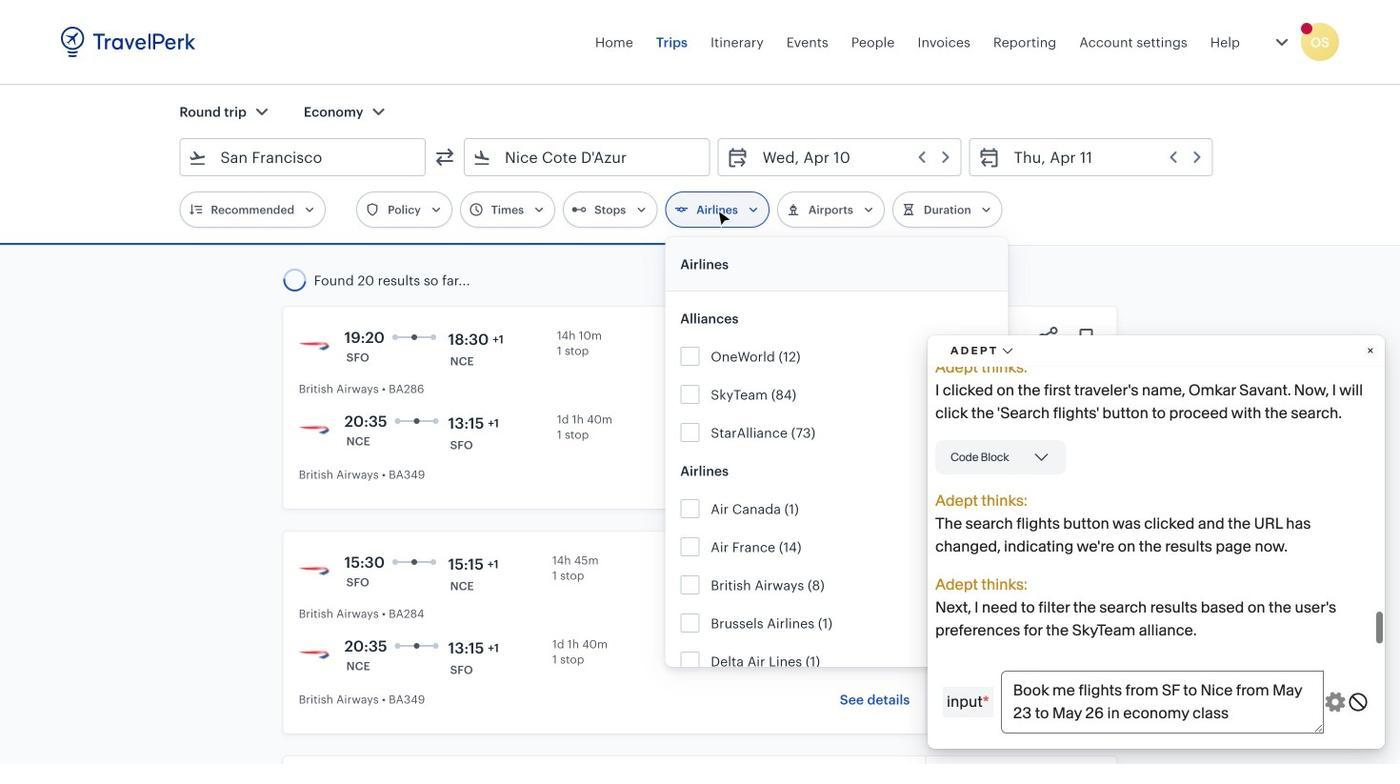 Task type: locate. For each thing, give the bounding box(es) containing it.
british airways image
[[299, 330, 329, 360], [299, 414, 329, 444], [299, 639, 329, 669]]

3 british airways image from the top
[[299, 639, 329, 669]]

2 british airways image from the top
[[299, 414, 329, 444]]

1 vertical spatial british airways image
[[299, 414, 329, 444]]

Depart field
[[750, 142, 954, 173]]

0 vertical spatial british airways image
[[299, 330, 329, 360]]

2 vertical spatial british airways image
[[299, 639, 329, 669]]



Task type: vqa. For each thing, say whether or not it's contained in the screenshot.
second British Airways image from the bottom of the page
yes



Task type: describe. For each thing, give the bounding box(es) containing it.
From search field
[[207, 142, 400, 173]]

To search field
[[492, 142, 685, 173]]

british airways image
[[299, 555, 329, 585]]

1 british airways image from the top
[[299, 330, 329, 360]]

Return field
[[1001, 142, 1205, 173]]



